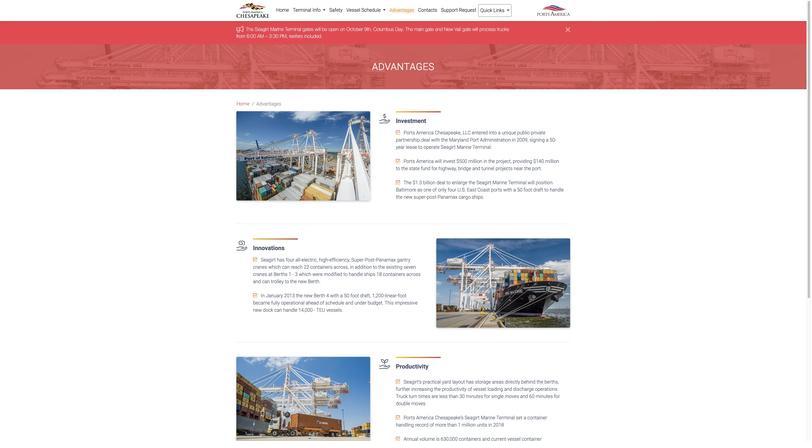 Task type: vqa. For each thing, say whether or not it's contained in the screenshot.
40' High Cube Reefers the 40'
no



Task type: locate. For each thing, give the bounding box(es) containing it.
vessel schedule
[[347, 7, 382, 13]]

ports inside ports america will invest $500 million in the project, providing $140 million to the state fund for highway, bridge and tunnel projects near the port.
[[404, 159, 415, 164]]

on
[[340, 27, 345, 32]]

gate
[[425, 27, 434, 32], [462, 27, 471, 32]]

million inside ports america chesapeake's seagirt marine terminal set a container handling record of more than 1 million units in 2018
[[462, 423, 476, 428]]

seagirt up am
[[255, 27, 269, 32]]

1 check square image from the top
[[396, 380, 400, 385]]

2 minutes from the left
[[536, 394, 553, 400]]

1 minutes from the left
[[466, 394, 483, 400]]

home inside home link
[[276, 7, 289, 13]]

one
[[424, 187, 431, 193]]

0 vertical spatial home
[[276, 7, 289, 13]]

america up fund in the right of the page
[[416, 159, 434, 164]]

a up 'schedule'
[[340, 293, 343, 299]]

super-
[[414, 194, 427, 200]]

under
[[355, 300, 367, 306]]

1 vertical spatial containers
[[383, 272, 405, 277]]

than down productivity in the right bottom of the page
[[449, 394, 458, 400]]

2013
[[284, 293, 295, 299]]

request
[[459, 7, 476, 13]]

1 vertical spatial 1
[[458, 423, 461, 428]]

electric,
[[302, 257, 318, 263]]

1 inside seagirt has four all-electric, high-efficiency, super-post-panamax gantry cranes which can reach 22 containers across, in addition to the existing seven cranes at berths 1 - 3 which were modified to handle ships 18 containers across and can trolley to the new berth.
[[289, 272, 291, 277]]

0 vertical spatial -
[[293, 272, 294, 277]]

for down vessel on the right bottom
[[484, 394, 490, 400]]

1 horizontal spatial handle
[[349, 272, 363, 277]]

the up tunnel
[[489, 159, 495, 164]]

u.s.
[[458, 187, 466, 193]]

0 horizontal spatial minutes
[[466, 394, 483, 400]]

vessel
[[473, 387, 487, 392]]

1 vertical spatial handle
[[349, 272, 363, 277]]

this
[[385, 300, 394, 306]]

will left invest
[[435, 159, 442, 164]]

1 vertical spatial home
[[237, 101, 250, 107]]

check square image up the handling
[[396, 416, 400, 420]]

a right "set"
[[524, 415, 526, 421]]

1 inside ports america chesapeake's seagirt marine terminal set a container handling record of more than 1 million units in 2018
[[458, 423, 461, 428]]

0 vertical spatial 1
[[289, 272, 291, 277]]

0 horizontal spatial handle
[[283, 308, 297, 313]]

3 check square image from the top
[[396, 437, 400, 441]]

in
[[512, 137, 516, 143], [484, 159, 487, 164], [350, 264, 354, 270], [489, 423, 492, 428]]

four
[[448, 187, 457, 193], [286, 257, 294, 263]]

panamax
[[438, 194, 458, 200], [376, 257, 396, 263]]

deal up operate
[[421, 137, 430, 143]]

1 vertical spatial with
[[503, 187, 512, 193]]

has right the "layout"
[[466, 379, 474, 385]]

a inside the $1.3 billion deal to enlarge the seagirt marine terminal will position baltimore as one of only four u.s. east coast ports with a 50 foot draft to handle the new super-post-panamax cargo ships.
[[514, 187, 516, 193]]

america for investment
[[416, 159, 434, 164]]

$140
[[534, 159, 544, 164]]

2 vertical spatial handle
[[283, 308, 297, 313]]

can down at
[[262, 279, 270, 285]]

has up berths on the left bottom of the page
[[277, 257, 285, 263]]

1 vertical spatial which
[[299, 272, 311, 277]]

marine up units
[[481, 415, 496, 421]]

discharge
[[513, 387, 534, 392]]

1 horizontal spatial foot
[[398, 293, 407, 299]]

3 ports from the top
[[404, 415, 415, 421]]

to left state
[[396, 166, 400, 172]]

to up 18
[[373, 264, 377, 270]]

foot left draft
[[524, 187, 532, 193]]

0 horizontal spatial for
[[432, 166, 438, 172]]

lease
[[406, 144, 417, 150]]

0 vertical spatial check square image
[[396, 380, 400, 385]]

which down 22
[[299, 272, 311, 277]]

coast
[[478, 187, 490, 193]]

the down baltimore
[[396, 194, 403, 200]]

0 horizontal spatial 1
[[289, 272, 291, 277]]

million
[[469, 159, 482, 164], [545, 159, 559, 164], [462, 423, 476, 428]]

0 horizontal spatial four
[[286, 257, 294, 263]]

2 vertical spatial can
[[274, 308, 282, 313]]

will inside the $1.3 billion deal to enlarge the seagirt marine terminal will position baltimore as one of only four u.s. east coast ports with a 50 foot draft to handle the new super-post-panamax cargo ships.
[[528, 180, 535, 186]]

has
[[277, 257, 285, 263], [466, 379, 474, 385]]

behind
[[521, 379, 536, 385]]

port.
[[532, 166, 542, 172]]

marine
[[270, 27, 284, 32], [457, 144, 472, 150], [493, 180, 507, 186], [481, 415, 496, 421]]

handle inside the $1.3 billion deal to enlarge the seagirt marine terminal will position baltimore as one of only four u.s. east coast ports with a 50 foot draft to handle the new super-post-panamax cargo ships.
[[550, 187, 564, 193]]

2 vertical spatial ports
[[404, 415, 415, 421]]

in inside ports america chesapeake's seagirt marine terminal set a container handling record of more than 1 million units in 2018
[[489, 423, 492, 428]]

foot up under
[[351, 293, 359, 299]]

2 check square image from the top
[[396, 416, 400, 420]]

check square image left in
[[253, 293, 257, 298]]

foot up impressive
[[398, 293, 407, 299]]

than
[[449, 394, 458, 400], [448, 423, 457, 428]]

vessel schedule link
[[345, 4, 388, 16]]

deal up only
[[437, 180, 446, 186]]

0 vertical spatial panamax
[[438, 194, 458, 200]]

1 ports from the top
[[404, 130, 415, 136]]

1 down chesapeake's
[[458, 423, 461, 428]]

1 horizontal spatial minutes
[[536, 394, 553, 400]]

productivity image
[[236, 357, 370, 441]]

new down became
[[253, 308, 262, 313]]

containers down "high-"
[[310, 264, 333, 270]]

- inside seagirt has four all-electric, high-efficiency, super-post-panamax gantry cranes which can reach 22 containers across, in addition to the existing seven cranes at berths 1 - 3 which were modified to handle ships 18 containers across and can trolley to the new berth.
[[293, 272, 294, 277]]

and left under
[[346, 300, 353, 306]]

1 horizontal spatial home
[[276, 7, 289, 13]]

1 vertical spatial cranes
[[253, 272, 267, 277]]

million left units
[[462, 423, 476, 428]]

new inside seagirt has four all-electric, high-efficiency, super-post-panamax gantry cranes which can reach 22 containers across, in addition to the existing seven cranes at berths 1 - 3 which were modified to handle ships 18 containers across and can trolley to the new berth.
[[298, 279, 307, 285]]

which
[[268, 264, 281, 270], [299, 272, 311, 277]]

0 horizontal spatial -
[[293, 272, 294, 277]]

main
[[414, 27, 424, 32]]

draft,
[[360, 293, 371, 299]]

minutes down vessel on the right bottom
[[466, 394, 483, 400]]

terminal.
[[473, 144, 492, 150]]

1 horizontal spatial 1
[[458, 423, 461, 428]]

1 horizontal spatial deal
[[437, 180, 446, 186]]

2 vertical spatial check square image
[[396, 437, 400, 441]]

check square image down the handling
[[396, 437, 400, 441]]

innovations image
[[437, 239, 570, 328]]

productivity
[[442, 387, 467, 392]]

the inside the $1.3 billion deal to enlarge the seagirt marine terminal will position baltimore as one of only four u.s. east coast ports with a 50 foot draft to handle the new super-post-panamax cargo ships.
[[404, 180, 412, 186]]

can up berths on the left bottom of the page
[[282, 264, 290, 270]]

which up at
[[268, 264, 281, 270]]

and inside seagirt has four all-electric, high-efficiency, super-post-panamax gantry cranes which can reach 22 containers across, in addition to the existing seven cranes at berths 1 - 3 which were modified to handle ships 18 containers across and can trolley to the new berth.
[[253, 279, 261, 285]]

of left the more on the right bottom of page
[[430, 423, 434, 428]]

with right '4'
[[330, 293, 339, 299]]

schedule
[[325, 300, 344, 306]]

schedule
[[362, 7, 381, 13]]

1 vertical spatial four
[[286, 257, 294, 263]]

america up operate
[[416, 130, 434, 136]]

panamax inside the $1.3 billion deal to enlarge the seagirt marine terminal will position baltimore as one of only four u.s. east coast ports with a 50 foot draft to handle the new super-post-panamax cargo ships.
[[438, 194, 458, 200]]

than inside seagirt's practical yard layout has storage areas directly behind the berths, further increasing the productivity of vessel loading and discharge                                 operations. truck turn times are less than 30 minutes for single moves and 60 minutes for double moves.
[[449, 394, 458, 400]]

2 america from the top
[[416, 159, 434, 164]]

for right fund in the right of the page
[[432, 166, 438, 172]]

check square image for seagirt has four all-electric, high-efficiency, super-post-panamax gantry cranes which can reach 22 containers across, in addition to the existing seven cranes at berths 1 - 3 which were modified to handle ships 18 containers across and can trolley to the new berth.
[[253, 258, 257, 262]]

addition
[[355, 264, 372, 270]]

of inside seagirt's practical yard layout has storage areas directly behind the berths, further increasing the productivity of vessel loading and discharge                                 operations. truck turn times are less than 30 minutes for single moves and 60 minutes for double moves.
[[468, 387, 472, 392]]

4
[[326, 293, 329, 299]]

2 horizontal spatial for
[[554, 394, 560, 400]]

with right 'ports'
[[503, 187, 512, 193]]

gate right vail
[[462, 27, 471, 32]]

the up operational
[[296, 293, 303, 299]]

four inside seagirt has four all-electric, high-efficiency, super-post-panamax gantry cranes which can reach 22 containers across, in addition to the existing seven cranes at berths 1 - 3 which were modified to handle ships 18 containers across and can trolley to the new berth.
[[286, 257, 294, 263]]

0 vertical spatial handle
[[550, 187, 564, 193]]

four inside the $1.3 billion deal to enlarge the seagirt marine terminal will position baltimore as one of only four u.s. east coast ports with a 50 foot draft to handle the new super-post-panamax cargo ships.
[[448, 187, 457, 193]]

will up draft
[[528, 180, 535, 186]]

new inside the $1.3 billion deal to enlarge the seagirt marine terminal will position baltimore as one of only four u.s. east coast ports with a 50 foot draft to handle the new super-post-panamax cargo ships.
[[404, 194, 413, 200]]

check square image up baltimore
[[396, 180, 400, 185]]

check square image down innovations in the bottom left of the page
[[253, 258, 257, 262]]

0 horizontal spatial home
[[237, 101, 250, 107]]

america inside ports america will invest $500 million in the project, providing $140 million to the state fund for highway, bridge and tunnel projects near the port.
[[416, 159, 434, 164]]

minutes
[[466, 394, 483, 400], [536, 394, 553, 400]]

can down fully
[[274, 308, 282, 313]]

times
[[419, 394, 430, 400]]

container
[[528, 415, 547, 421]]

to right lease
[[418, 144, 423, 150]]

a
[[498, 130, 501, 136], [546, 137, 549, 143], [514, 187, 516, 193], [340, 293, 343, 299], [524, 415, 526, 421]]

–
[[265, 33, 268, 39]]

0 horizontal spatial containers
[[310, 264, 333, 270]]

0 vertical spatial four
[[448, 187, 457, 193]]

bullhorn image
[[236, 26, 246, 32]]

unique
[[502, 130, 516, 136]]

ports for productivity
[[404, 415, 415, 421]]

2 vertical spatial with
[[330, 293, 339, 299]]

safety
[[329, 7, 343, 13]]

the inside in january 2013 the new berth 4 with a 50 foot draft, 1,200-linear-foot became fully operational ahead of schedule and under budget. this impressive new dock can handle 14,000 - teu vessels.
[[296, 293, 303, 299]]

open
[[329, 27, 339, 32]]

and inside ports america will invest $500 million in the project, providing $140 million to the state fund for highway, bridge and tunnel projects near the port.
[[473, 166, 480, 172]]

and up moves
[[504, 387, 512, 392]]

gantry
[[397, 257, 411, 263]]

efficiency,
[[329, 257, 350, 263]]

2 horizontal spatial foot
[[524, 187, 532, 193]]

0 horizontal spatial with
[[330, 293, 339, 299]]

a right into
[[498, 130, 501, 136]]

ports
[[491, 187, 502, 193]]

handle down position
[[550, 187, 564, 193]]

to inside ports america will invest $500 million in the project, providing $140 million to the state fund for highway, bridge and tunnel projects near the port.
[[396, 166, 400, 172]]

of up teu
[[320, 300, 324, 306]]

terminal up 2018
[[497, 415, 515, 421]]

invest
[[443, 159, 456, 164]]

1 vertical spatial -
[[314, 308, 315, 313]]

entered
[[472, 130, 488, 136]]

reach
[[291, 264, 303, 270]]

marine up 'ports'
[[493, 180, 507, 186]]

trolley
[[271, 279, 284, 285]]

foot
[[524, 187, 532, 193], [351, 293, 359, 299], [398, 293, 407, 299]]

home for home link to the top
[[276, 7, 289, 13]]

a right 'ports'
[[514, 187, 516, 193]]

0 vertical spatial cranes
[[253, 264, 267, 270]]

pm,
[[280, 33, 288, 39]]

of inside in january 2013 the new berth 4 with a 50 foot draft, 1,200-linear-foot became fully operational ahead of schedule and under budget. this impressive new dock can handle 14,000 - teu vessels.
[[320, 300, 324, 306]]

and up in
[[253, 279, 261, 285]]

four left u.s.
[[448, 187, 457, 193]]

50 inside in january 2013 the new berth 4 with a 50 foot draft, 1,200-linear-foot became fully operational ahead of schedule and under budget. this impressive new dock can handle 14,000 - teu vessels.
[[344, 293, 349, 299]]

gate right main in the right top of the page
[[425, 27, 434, 32]]

1 horizontal spatial 50
[[517, 187, 523, 193]]

terminal up the "reefers"
[[285, 27, 301, 32]]

0 vertical spatial ports
[[404, 130, 415, 136]]

than down chesapeake's
[[448, 423, 457, 428]]

budget.
[[368, 300, 384, 306]]

near
[[514, 166, 523, 172]]

- left teu
[[314, 308, 315, 313]]

america inside the ports america chesapeake, llc entered into a unique public-private partnership deal with the maryland port administration in 2009, signing a 50- year lease to operate seagirt marine terminal.
[[416, 130, 434, 136]]

terminal inside the $1.3 billion deal to enlarge the seagirt marine terminal will position baltimore as one of only four u.s. east coast ports with a 50 foot draft to handle the new super-post-panamax cargo ships.
[[508, 180, 527, 186]]

1 vertical spatial has
[[466, 379, 474, 385]]

of right one
[[433, 187, 437, 193]]

0 vertical spatial than
[[449, 394, 458, 400]]

check square image
[[396, 380, 400, 385], [396, 416, 400, 420], [396, 437, 400, 441]]

in inside seagirt has four all-electric, high-efficiency, super-post-panamax gantry cranes which can reach 22 containers across, in addition to the existing seven cranes at berths 1 - 3 which were modified to handle ships 18 containers across and can trolley to the new berth.
[[350, 264, 354, 270]]

check square image down year
[[396, 159, 400, 164]]

high-
[[319, 257, 329, 263]]

close image
[[566, 26, 570, 33]]

state
[[409, 166, 420, 172]]

minutes down operations.
[[536, 394, 553, 400]]

0 horizontal spatial 50
[[344, 293, 349, 299]]

2 gate from the left
[[462, 27, 471, 32]]

1 left 3
[[289, 272, 291, 277]]

terminal
[[293, 7, 311, 13], [285, 27, 301, 32], [508, 180, 527, 186], [497, 415, 515, 421]]

0 vertical spatial with
[[431, 137, 440, 143]]

seagirt down innovations in the bottom left of the page
[[261, 257, 276, 263]]

1 horizontal spatial panamax
[[438, 194, 458, 200]]

in inside ports america will invest $500 million in the project, providing $140 million to the state fund for highway, bridge and tunnel projects near the port.
[[484, 159, 487, 164]]

1 horizontal spatial home link
[[274, 4, 291, 16]]

to
[[418, 144, 423, 150], [396, 166, 400, 172], [447, 180, 451, 186], [545, 187, 549, 193], [373, 264, 377, 270], [344, 272, 348, 277], [285, 279, 289, 285]]

the up '6:00' at top left
[[246, 27, 254, 32]]

1 horizontal spatial four
[[448, 187, 457, 193]]

seagirt up coast
[[477, 180, 492, 186]]

the
[[246, 27, 254, 32], [406, 27, 413, 32], [404, 180, 412, 186]]

investment image
[[236, 111, 370, 201]]

columbus
[[373, 27, 394, 32]]

0 horizontal spatial gate
[[425, 27, 434, 32]]

will inside ports america will invest $500 million in the project, providing $140 million to the state fund for highway, bridge and tunnel projects near the port.
[[435, 159, 442, 164]]

9th,
[[364, 27, 372, 32]]

seagirt up units
[[465, 415, 480, 421]]

will left process
[[473, 27, 478, 32]]

a left 50-
[[546, 137, 549, 143]]

across,
[[334, 264, 349, 270]]

0 vertical spatial advantages
[[390, 7, 414, 13]]

ports up state
[[404, 159, 415, 164]]

3:30
[[269, 33, 279, 39]]

1 vertical spatial than
[[448, 423, 457, 428]]

and left tunnel
[[473, 166, 480, 172]]

has inside seagirt has four all-electric, high-efficiency, super-post-panamax gantry cranes which can reach 22 containers across, in addition to the existing seven cranes at berths 1 - 3 which were modified to handle ships 18 containers across and can trolley to the new berth.
[[277, 257, 285, 263]]

across
[[407, 272, 421, 277]]

1 vertical spatial 50
[[344, 293, 349, 299]]

ports up 'partnership'
[[404, 130, 415, 136]]

2 horizontal spatial handle
[[550, 187, 564, 193]]

terminal down near
[[508, 180, 527, 186]]

check square image for seagirt's practical yard layout has storage areas directly behind the berths, further increasing the productivity of vessel loading and discharge                                 operations. truck turn times are less than 30 minutes for single moves and 60 minutes for double moves.
[[396, 380, 400, 385]]

the up baltimore
[[404, 180, 412, 186]]

in down unique
[[512, 137, 516, 143]]

ports inside ports america chesapeake's seagirt marine terminal set a container handling record of more than 1 million units in 2018
[[404, 415, 415, 421]]

1 vertical spatial deal
[[437, 180, 446, 186]]

terminal inside the seagirt marine terminal gates will be open on october 9th, columbus day. the main gate and new vail gate will process trucks from 6:00 am – 3:30 pm, reefers included.
[[285, 27, 301, 32]]

of
[[433, 187, 437, 193], [320, 300, 324, 306], [468, 387, 472, 392], [430, 423, 434, 428]]

marine down maryland
[[457, 144, 472, 150]]

check square image up further
[[396, 380, 400, 385]]

marine up 3:30 on the top left
[[270, 27, 284, 32]]

in down super-
[[350, 264, 354, 270]]

in right units
[[489, 423, 492, 428]]

2 vertical spatial america
[[416, 415, 434, 421]]

3
[[295, 272, 298, 277]]

0 vertical spatial which
[[268, 264, 281, 270]]

enlarge
[[452, 180, 468, 186]]

check square image up 'partnership'
[[396, 130, 400, 135]]

0 horizontal spatial panamax
[[376, 257, 396, 263]]

america up record
[[416, 415, 434, 421]]

modified
[[324, 272, 342, 277]]

2 vertical spatial advantages
[[256, 101, 281, 107]]

50
[[517, 187, 523, 193], [344, 293, 349, 299]]

four left the all-
[[286, 257, 294, 263]]

60
[[529, 394, 535, 400]]

ports america chesapeake, llc entered into a unique public-private partnership deal with the maryland port administration in 2009, signing a 50- year lease to operate seagirt marine terminal.
[[396, 130, 557, 150]]

units
[[477, 423, 487, 428]]

handle down operational
[[283, 308, 297, 313]]

3 america from the top
[[416, 415, 434, 421]]

handle inside seagirt has four all-electric, high-efficiency, super-post-panamax gantry cranes which can reach 22 containers across, in addition to the existing seven cranes at berths 1 - 3 which were modified to handle ships 18 containers across and can trolley to the new berth.
[[349, 272, 363, 277]]

1 horizontal spatial with
[[431, 137, 440, 143]]

america inside ports america chesapeake's seagirt marine terminal set a container handling record of more than 1 million units in 2018
[[416, 415, 434, 421]]

to down across,
[[344, 272, 348, 277]]

and inside the seagirt marine terminal gates will be open on october 9th, columbus day. the main gate and new vail gate will process trucks from 6:00 am – 3:30 pm, reefers included.
[[435, 27, 443, 32]]

into
[[489, 130, 497, 136]]

1 horizontal spatial gate
[[462, 27, 471, 32]]

0 horizontal spatial has
[[277, 257, 285, 263]]

with inside the ports america chesapeake, llc entered into a unique public-private partnership deal with the maryland port administration in 2009, signing a 50- year lease to operate seagirt marine terminal.
[[431, 137, 440, 143]]

with up operate
[[431, 137, 440, 143]]

0 vertical spatial america
[[416, 130, 434, 136]]

check square image
[[396, 130, 400, 135], [396, 159, 400, 164], [396, 180, 400, 185], [253, 258, 257, 262], [253, 293, 257, 298]]

with inside in january 2013 the new berth 4 with a 50 foot draft, 1,200-linear-foot became fully operational ahead of schedule and under budget. this impressive new dock can handle 14,000 - teu vessels.
[[330, 293, 339, 299]]

in inside the ports america chesapeake, llc entered into a unique public-private partnership deal with the maryland port administration in 2009, signing a 50- year lease to operate seagirt marine terminal.
[[512, 137, 516, 143]]

2 ports from the top
[[404, 159, 415, 164]]

ports up the handling
[[404, 415, 415, 421]]

1 vertical spatial check square image
[[396, 416, 400, 420]]

handle down addition
[[349, 272, 363, 277]]

1 gate from the left
[[425, 27, 434, 32]]

seagirt inside the ports america chesapeake, llc entered into a unique public-private partnership deal with the maryland port administration in 2009, signing a 50- year lease to operate seagirt marine terminal.
[[441, 144, 456, 150]]

0 horizontal spatial home link
[[237, 101, 250, 108]]

1 vertical spatial panamax
[[376, 257, 396, 263]]

in
[[261, 293, 265, 299]]

containers down existing
[[383, 272, 405, 277]]

0 vertical spatial 50
[[517, 187, 523, 193]]

0 vertical spatial deal
[[421, 137, 430, 143]]

of left vessel on the right bottom
[[468, 387, 472, 392]]

ports america chesapeake's seagirt marine terminal set a container handling record of more than 1 million units in 2018
[[396, 415, 547, 428]]

0 horizontal spatial deal
[[421, 137, 430, 143]]

set
[[516, 415, 523, 421]]

1 horizontal spatial containers
[[383, 272, 405, 277]]

ports inside the ports america chesapeake, llc entered into a unique public-private partnership deal with the maryland port administration in 2009, signing a 50- year lease to operate seagirt marine terminal.
[[404, 130, 415, 136]]

the up 18
[[378, 264, 385, 270]]

panamax inside seagirt has four all-electric, high-efficiency, super-post-panamax gantry cranes which can reach 22 containers across, in addition to the existing seven cranes at berths 1 - 3 which were modified to handle ships 18 containers across and can trolley to the new berth.
[[376, 257, 396, 263]]

included.
[[304, 33, 323, 39]]

1 horizontal spatial which
[[299, 272, 311, 277]]

1 horizontal spatial has
[[466, 379, 474, 385]]

new down baltimore
[[404, 194, 413, 200]]

1 america from the top
[[416, 130, 434, 136]]

administration
[[480, 137, 511, 143]]

2 horizontal spatial with
[[503, 187, 512, 193]]

1 vertical spatial america
[[416, 159, 434, 164]]

check square image for ports america will invest $500 million in the project, providing $140 million to the state fund for highway, bridge and tunnel projects near the port.
[[396, 159, 400, 164]]

0 vertical spatial has
[[277, 257, 285, 263]]

and left new
[[435, 27, 443, 32]]

of inside the $1.3 billion deal to enlarge the seagirt marine terminal will position baltimore as one of only four u.s. east coast ports with a 50 foot draft to handle the new super-post-panamax cargo ships.
[[433, 187, 437, 193]]

the down chesapeake,
[[441, 137, 448, 143]]

1 horizontal spatial -
[[314, 308, 315, 313]]

partnership
[[396, 137, 420, 143]]

1 vertical spatial ports
[[404, 159, 415, 164]]



Task type: describe. For each thing, give the bounding box(es) containing it.
and down discharge
[[520, 394, 528, 400]]

year
[[396, 144, 405, 150]]

seven
[[404, 264, 416, 270]]

increasing
[[411, 387, 433, 392]]

public-
[[517, 130, 531, 136]]

terminal left info
[[293, 7, 311, 13]]

14,000
[[299, 308, 313, 313]]

double
[[396, 401, 410, 407]]

loading
[[488, 387, 503, 392]]

6:00
[[247, 33, 256, 39]]

at
[[268, 272, 273, 277]]

ports for investment
[[404, 159, 415, 164]]

$500
[[457, 159, 467, 164]]

the up are
[[434, 387, 441, 392]]

home for the bottommost home link
[[237, 101, 250, 107]]

as
[[417, 187, 422, 193]]

draft
[[533, 187, 543, 193]]

east
[[467, 187, 476, 193]]

dock
[[263, 308, 273, 313]]

ahead
[[306, 300, 319, 306]]

truck
[[396, 394, 408, 400]]

to up only
[[447, 180, 451, 186]]

with inside the $1.3 billion deal to enlarge the seagirt marine terminal will position baltimore as one of only four u.s. east coast ports with a 50 foot draft to handle the new super-post-panamax cargo ships.
[[503, 187, 512, 193]]

cargo
[[459, 194, 471, 200]]

the seagirt marine terminal gates will be open on october 9th, columbus day. the main gate and new vail gate will process trucks from 6:00 am – 3:30 pm, reefers included. link
[[236, 27, 509, 39]]

1 vertical spatial advantages
[[372, 61, 435, 72]]

2009,
[[517, 137, 529, 143]]

than inside ports america chesapeake's seagirt marine terminal set a container handling record of more than 1 million units in 2018
[[448, 423, 457, 428]]

- inside in january 2013 the new berth 4 with a 50 foot draft, 1,200-linear-foot became fully operational ahead of schedule and under budget. this impressive new dock can handle 14,000 - teu vessels.
[[314, 308, 315, 313]]

million right the $140
[[545, 159, 559, 164]]

50-
[[550, 137, 557, 143]]

the for seagirt
[[246, 27, 254, 32]]

$1.3
[[413, 180, 422, 186]]

vail
[[455, 27, 461, 32]]

0 horizontal spatial foot
[[351, 293, 359, 299]]

0 horizontal spatial which
[[268, 264, 281, 270]]

0 vertical spatial can
[[282, 264, 290, 270]]

and inside in january 2013 the new berth 4 with a 50 foot draft, 1,200-linear-foot became fully operational ahead of schedule and under budget. this impressive new dock can handle 14,000 - teu vessels.
[[346, 300, 353, 306]]

existing
[[386, 264, 403, 270]]

vessels.
[[326, 308, 343, 313]]

check square image for ports america chesapeake, llc entered into a unique public-private partnership deal with the maryland port administration in 2009, signing a 50- year lease to operate seagirt marine terminal.
[[396, 130, 400, 135]]

the $1.3 billion deal to enlarge the seagirt marine terminal will position baltimore as one of only four u.s. east coast ports with a 50 foot draft to handle the new super-post-panamax cargo ships.
[[396, 180, 564, 200]]

marine inside ports america chesapeake's seagirt marine terminal set a container handling record of more than 1 million units in 2018
[[481, 415, 496, 421]]

operational
[[281, 300, 305, 306]]

the inside the ports america chesapeake, llc entered into a unique public-private partnership deal with the maryland port administration in 2009, signing a 50- year lease to operate seagirt marine terminal.
[[441, 137, 448, 143]]

the up operations.
[[537, 379, 544, 385]]

a inside in january 2013 the new berth 4 with a 50 foot draft, 1,200-linear-foot became fully operational ahead of schedule and under budget. this impressive new dock can handle 14,000 - teu vessels.
[[340, 293, 343, 299]]

reefers
[[289, 33, 303, 39]]

advantages link
[[388, 4, 416, 16]]

marine inside the ports america chesapeake, llc entered into a unique public-private partnership deal with the maryland port administration in 2009, signing a 50- year lease to operate seagirt marine terminal.
[[457, 144, 472, 150]]

seagirt inside the seagirt marine terminal gates will be open on october 9th, columbus day. the main gate and new vail gate will process trucks from 6:00 am – 3:30 pm, reefers included.
[[255, 27, 269, 32]]

2 cranes from the top
[[253, 272, 267, 277]]

productivity
[[396, 363, 429, 370]]

1 cranes from the top
[[253, 264, 267, 270]]

october
[[347, 27, 363, 32]]

the for $1.3
[[404, 180, 412, 186]]

were
[[313, 272, 323, 277]]

info
[[313, 7, 321, 13]]

for inside ports america will invest $500 million in the project, providing $140 million to the state fund for highway, bridge and tunnel projects near the port.
[[432, 166, 438, 172]]

seagirt inside seagirt has four all-electric, high-efficiency, super-post-panamax gantry cranes which can reach 22 containers across, in addition to the existing seven cranes at berths 1 - 3 which were modified to handle ships 18 containers across and can trolley to the new berth.
[[261, 257, 276, 263]]

handle inside in january 2013 the new berth 4 with a 50 foot draft, 1,200-linear-foot became fully operational ahead of schedule and under budget. this impressive new dock can handle 14,000 - teu vessels.
[[283, 308, 297, 313]]

baltimore
[[396, 187, 416, 193]]

only
[[438, 187, 447, 193]]

be
[[322, 27, 327, 32]]

deal inside the ports america chesapeake, llc entered into a unique public-private partnership deal with the maryland port administration in 2009, signing a 50- year lease to operate seagirt marine terminal.
[[421, 137, 430, 143]]

america for productivity
[[416, 415, 434, 421]]

berth
[[314, 293, 325, 299]]

support
[[441, 7, 458, 13]]

more
[[435, 423, 446, 428]]

support request link
[[439, 4, 478, 16]]

private
[[531, 130, 546, 136]]

became
[[253, 300, 270, 306]]

the up east
[[469, 180, 475, 186]]

gates
[[303, 27, 314, 32]]

chesapeake's
[[435, 415, 464, 421]]

to right trolley
[[285, 279, 289, 285]]

impressive
[[395, 300, 418, 306]]

billion
[[423, 180, 436, 186]]

2018
[[493, 423, 504, 428]]

new
[[444, 27, 453, 32]]

the right day.
[[406, 27, 413, 32]]

the down providing
[[524, 166, 531, 172]]

seagirt inside the $1.3 billion deal to enlarge the seagirt marine terminal will position baltimore as one of only four u.s. east coast ports with a 50 foot draft to handle the new super-post-panamax cargo ships.
[[477, 180, 492, 186]]

directly
[[505, 379, 520, 385]]

areas
[[492, 379, 504, 385]]

less
[[439, 394, 448, 400]]

marine inside the seagirt marine terminal gates will be open on october 9th, columbus day. the main gate and new vail gate will process trucks from 6:00 am – 3:30 pm, reefers included.
[[270, 27, 284, 32]]

new up ahead
[[304, 293, 313, 299]]

million up bridge
[[469, 159, 482, 164]]

january
[[266, 293, 283, 299]]

llc
[[463, 130, 471, 136]]

operate
[[424, 144, 440, 150]]

a inside ports america chesapeake's seagirt marine terminal set a container handling record of more than 1 million units in 2018
[[524, 415, 526, 421]]

1 horizontal spatial for
[[484, 394, 490, 400]]

fund
[[421, 166, 431, 172]]

berths,
[[545, 379, 559, 385]]

check square image for in january 2013 the new berth 4 with a 50 foot draft, 1,200-linear-foot became fully operational ahead of schedule and under budget. this impressive new dock can handle 14,000 - teu vessels.
[[253, 293, 257, 298]]

vessel
[[347, 7, 360, 13]]

the down 3
[[290, 279, 297, 285]]

check square image for the $1.3 billion deal to enlarge the seagirt marine terminal will position baltimore as one of only four u.s. east coast ports with a 50 foot draft to handle the new super-post-panamax cargo ships.
[[396, 180, 400, 185]]

has inside seagirt's practical yard layout has storage areas directly behind the berths, further increasing the productivity of vessel loading and discharge                                 operations. truck turn times are less than 30 minutes for single moves and 60 minutes for double moves.
[[466, 379, 474, 385]]

50 inside the $1.3 billion deal to enlarge the seagirt marine terminal will position baltimore as one of only four u.s. east coast ports with a 50 foot draft to handle the new super-post-panamax cargo ships.
[[517, 187, 523, 193]]

can inside in january 2013 the new berth 4 with a 50 foot draft, 1,200-linear-foot became fully operational ahead of schedule and under budget. this impressive new dock can handle 14,000 - teu vessels.
[[274, 308, 282, 313]]

seagirt inside ports america chesapeake's seagirt marine terminal set a container handling record of more than 1 million units in 2018
[[465, 415, 480, 421]]

ships
[[364, 272, 375, 277]]

the seagirt marine terminal gates will be open on october 9th, columbus day. the main gate and new vail gate will process trucks from 6:00 am – 3:30 pm, reefers included. alert
[[0, 21, 807, 44]]

linear-
[[385, 293, 398, 299]]

terminal inside ports america chesapeake's seagirt marine terminal set a container handling record of more than 1 million units in 2018
[[497, 415, 515, 421]]

0 vertical spatial containers
[[310, 264, 333, 270]]

1 vertical spatial can
[[262, 279, 270, 285]]

to inside the ports america chesapeake, llc entered into a unique public-private partnership deal with the maryland port administration in 2009, signing a 50- year lease to operate seagirt marine terminal.
[[418, 144, 423, 150]]

foot inside the $1.3 billion deal to enlarge the seagirt marine terminal will position baltimore as one of only four u.s. east coast ports with a 50 foot draft to handle the new super-post-panamax cargo ships.
[[524, 187, 532, 193]]

deal inside the $1.3 billion deal to enlarge the seagirt marine terminal will position baltimore as one of only four u.s. east coast ports with a 50 foot draft to handle the new super-post-panamax cargo ships.
[[437, 180, 446, 186]]

to down position
[[545, 187, 549, 193]]

super-
[[351, 257, 365, 263]]

the left state
[[401, 166, 408, 172]]

marine inside the $1.3 billion deal to enlarge the seagirt marine terminal will position baltimore as one of only four u.s. east coast ports with a 50 foot draft to handle the new super-post-panamax cargo ships.
[[493, 180, 507, 186]]

ships.
[[472, 194, 484, 200]]

safety link
[[328, 4, 345, 16]]

innovations
[[253, 245, 285, 252]]

in january 2013 the new berth 4 with a 50 foot draft, 1,200-linear-foot became fully operational ahead of schedule and under budget. this impressive new dock can handle 14,000 - teu vessels.
[[253, 293, 418, 313]]

advantages inside advantages link
[[390, 7, 414, 13]]

post-
[[365, 257, 376, 263]]

of inside ports america chesapeake's seagirt marine terminal set a container handling record of more than 1 million units in 2018
[[430, 423, 434, 428]]

from
[[236, 33, 245, 39]]

1 vertical spatial home link
[[237, 101, 250, 108]]

moves.
[[411, 401, 427, 407]]

will left the be
[[315, 27, 321, 32]]

terminal info
[[293, 7, 322, 13]]

fully
[[271, 300, 280, 306]]

0 vertical spatial home link
[[274, 4, 291, 16]]

tunnel
[[482, 166, 495, 172]]

18
[[377, 272, 382, 277]]

check square image for ports america chesapeake's seagirt marine terminal set a container handling record of more than 1 million units in 2018
[[396, 416, 400, 420]]



